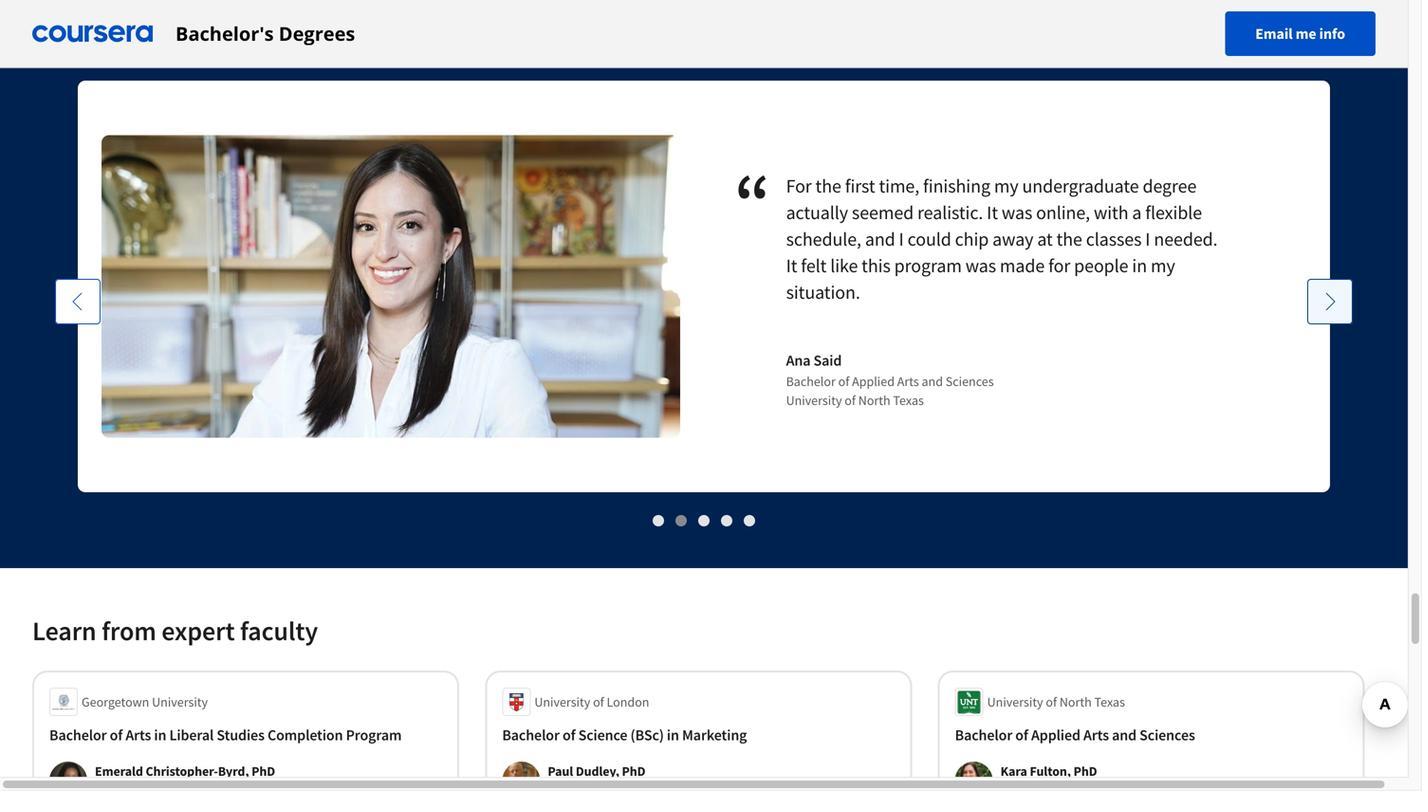 Task type: describe. For each thing, give the bounding box(es) containing it.
paul
[[548, 763, 573, 780]]

georgetown university
[[82, 694, 208, 711]]

me
[[1296, 24, 1317, 43]]

testimonial by ana said image
[[102, 135, 680, 438]]

phd for bachelor of applied arts and sciences
[[1074, 763, 1097, 780]]

like
[[830, 254, 858, 278]]

said
[[814, 351, 842, 370]]

1 vertical spatial was
[[966, 254, 996, 278]]

expert
[[162, 614, 235, 648]]

arts inside ana said bachelor of applied arts and sciences university of north texas
[[897, 373, 919, 390]]

for the first time, finishing my undergraduate degree actually seemed realistic. it was online, with a flexible schedule, and i could chip away at the classes i needed. it felt like this program was made for people in my situation.
[[786, 174, 1218, 304]]

1 i from the left
[[899, 227, 904, 251]]

1 horizontal spatial it
[[987, 201, 998, 224]]

liberal
[[169, 726, 214, 745]]

bachelor of applied arts and sciences link
[[955, 724, 1348, 747]]

1 phd from the left
[[252, 763, 275, 780]]

flexible
[[1146, 201, 1202, 224]]

byrd,
[[218, 763, 249, 780]]

1 vertical spatial texas
[[1095, 694, 1125, 711]]

first
[[845, 174, 875, 198]]

for
[[786, 174, 812, 198]]

email me info
[[1256, 24, 1345, 43]]

bachelor of science (bsc) in marketing link
[[502, 724, 895, 747]]

1 horizontal spatial in
[[667, 726, 679, 745]]

online,
[[1036, 201, 1090, 224]]

marketing
[[682, 726, 747, 745]]

degrees
[[279, 20, 355, 46]]

actually
[[786, 201, 848, 224]]

1 vertical spatial the
[[1057, 227, 1082, 251]]

university of london
[[535, 694, 649, 711]]

london
[[607, 694, 649, 711]]

1 horizontal spatial my
[[1151, 254, 1175, 278]]

north inside ana said bachelor of applied arts and sciences university of north texas
[[858, 392, 891, 409]]

bachelor for bachelor of science (bsc) in marketing
[[502, 726, 560, 745]]

info
[[1320, 24, 1345, 43]]

this
[[862, 254, 891, 278]]

0 horizontal spatial my
[[994, 174, 1019, 198]]

learn from expert faculty
[[32, 614, 318, 648]]

fulton,
[[1030, 763, 1071, 780]]

email
[[1256, 24, 1293, 43]]

realistic.
[[918, 201, 983, 224]]

bachelor of science (bsc) in marketing
[[502, 726, 747, 745]]

0 horizontal spatial arts
[[126, 726, 151, 745]]

students
[[138, 1, 236, 35]]

what are students saying?
[[32, 1, 326, 35]]

from
[[102, 614, 156, 648]]

university up bachelor of applied arts and sciences in the right of the page
[[987, 694, 1043, 711]]

texas inside ana said bachelor of applied arts and sciences university of north texas
[[893, 392, 924, 409]]

completion
[[268, 726, 343, 745]]

science
[[578, 726, 628, 745]]

kara
[[1001, 763, 1027, 780]]

email me info button
[[1225, 11, 1376, 56]]

program
[[346, 726, 402, 745]]

0 horizontal spatial the
[[816, 174, 841, 198]]

2 vertical spatial and
[[1112, 726, 1137, 745]]

next image
[[1321, 292, 1340, 311]]

situation.
[[786, 280, 860, 304]]

for
[[1049, 254, 1071, 278]]

could
[[908, 227, 951, 251]]

bachelor for bachelor of arts in liberal studies completion program
[[49, 726, 107, 745]]

made
[[1000, 254, 1045, 278]]

kara fulton, phd
[[1001, 763, 1097, 780]]

people
[[1074, 254, 1129, 278]]

needed.
[[1154, 227, 1218, 251]]

what
[[32, 1, 91, 35]]

chip
[[955, 227, 989, 251]]

bachelor for bachelor of applied arts and sciences
[[955, 726, 1013, 745]]



Task type: vqa. For each thing, say whether or not it's contained in the screenshot.
PhD
yes



Task type: locate. For each thing, give the bounding box(es) containing it.
program
[[894, 254, 962, 278]]

0 horizontal spatial i
[[899, 227, 904, 251]]

the
[[816, 174, 841, 198], [1057, 227, 1082, 251]]

ana
[[786, 351, 811, 370]]

1 horizontal spatial the
[[1057, 227, 1082, 251]]

ana said bachelor of applied arts and sciences university of north texas
[[786, 351, 994, 409]]

i left could
[[899, 227, 904, 251]]

1 vertical spatial applied
[[1031, 726, 1081, 745]]

bachelor's degrees
[[176, 20, 355, 46]]

bachelor inside ana said bachelor of applied arts and sciences university of north texas
[[786, 373, 836, 390]]

and
[[865, 227, 895, 251], [922, 373, 943, 390], [1112, 726, 1137, 745]]

university down said
[[786, 392, 842, 409]]

sciences inside ana said bachelor of applied arts and sciences university of north texas
[[946, 373, 994, 390]]

bachelor of arts in liberal studies completion program link
[[49, 724, 442, 747]]

a
[[1132, 201, 1142, 224]]

0 vertical spatial was
[[1002, 201, 1033, 224]]

was down chip
[[966, 254, 996, 278]]

1 horizontal spatial and
[[922, 373, 943, 390]]

0 vertical spatial north
[[858, 392, 891, 409]]

it left felt
[[786, 254, 797, 278]]

seemed
[[852, 201, 914, 224]]

2 horizontal spatial phd
[[1074, 763, 1097, 780]]

are
[[96, 1, 133, 35]]

the right at
[[1057, 227, 1082, 251]]

coursera image
[[32, 19, 153, 49]]

2 i from the left
[[1146, 227, 1150, 251]]

1 horizontal spatial was
[[1002, 201, 1033, 224]]

0 horizontal spatial was
[[966, 254, 996, 278]]

time,
[[879, 174, 920, 198]]

was up away
[[1002, 201, 1033, 224]]

degree
[[1143, 174, 1197, 198]]

finishing
[[923, 174, 991, 198]]

bachelor up the kara
[[955, 726, 1013, 745]]

in inside 'for the first time, finishing my undergraduate degree actually seemed realistic. it was online, with a flexible schedule, and i could chip away at the classes i needed. it felt like this program was made for people in my situation.'
[[1132, 254, 1147, 278]]

previous image
[[68, 292, 87, 311]]

and inside ana said bachelor of applied arts and sciences university of north texas
[[922, 373, 943, 390]]

of
[[838, 373, 849, 390], [845, 392, 856, 409], [593, 694, 604, 711], [1046, 694, 1057, 711], [110, 726, 123, 745], [563, 726, 576, 745], [1016, 726, 1028, 745]]

texas
[[893, 392, 924, 409], [1095, 694, 1125, 711]]

my right finishing
[[994, 174, 1019, 198]]

0 horizontal spatial sciences
[[946, 373, 994, 390]]

was
[[1002, 201, 1033, 224], [966, 254, 996, 278]]

i right classes
[[1146, 227, 1150, 251]]

applied
[[852, 373, 895, 390], [1031, 726, 1081, 745]]

0 horizontal spatial it
[[786, 254, 797, 278]]

"
[[734, 153, 786, 249]]

georgetown
[[82, 694, 149, 711]]

at
[[1037, 227, 1053, 251]]

0 vertical spatial and
[[865, 227, 895, 251]]

applied inside ana said bachelor of applied arts and sciences university of north texas
[[852, 373, 895, 390]]

1 vertical spatial and
[[922, 373, 943, 390]]

0 horizontal spatial and
[[865, 227, 895, 251]]

0 vertical spatial my
[[994, 174, 1019, 198]]

0 horizontal spatial phd
[[252, 763, 275, 780]]

bachelor of arts in liberal studies completion program
[[49, 726, 402, 745]]

1 horizontal spatial arts
[[897, 373, 919, 390]]

previous testimonial element
[[55, 279, 101, 791]]

0 vertical spatial it
[[987, 201, 998, 224]]

in right (bsc)
[[667, 726, 679, 745]]

bachelor
[[786, 373, 836, 390], [49, 726, 107, 745], [502, 726, 560, 745], [955, 726, 1013, 745]]

emerald
[[95, 763, 143, 780]]

1 horizontal spatial applied
[[1031, 726, 1081, 745]]

arts
[[897, 373, 919, 390], [126, 726, 151, 745], [1084, 726, 1109, 745]]

1 horizontal spatial texas
[[1095, 694, 1125, 711]]

phd
[[252, 763, 275, 780], [622, 763, 646, 780], [1074, 763, 1097, 780]]

it
[[987, 201, 998, 224], [786, 254, 797, 278]]

0 vertical spatial applied
[[852, 373, 895, 390]]

1 vertical spatial it
[[786, 254, 797, 278]]

(bsc)
[[631, 726, 664, 745]]

phd right fulton,
[[1074, 763, 1097, 780]]

studies
[[217, 726, 265, 745]]

bachelor of applied arts and sciences
[[955, 726, 1195, 745]]

phd right byrd,
[[252, 763, 275, 780]]

university up liberal
[[152, 694, 208, 711]]

of for university of north texas
[[1046, 694, 1057, 711]]

0 horizontal spatial applied
[[852, 373, 895, 390]]

with
[[1094, 201, 1129, 224]]

slides element
[[32, 510, 1376, 530]]

it up chip
[[987, 201, 998, 224]]

2 horizontal spatial in
[[1132, 254, 1147, 278]]

1 horizontal spatial i
[[1146, 227, 1150, 251]]

away
[[993, 227, 1034, 251]]

i
[[899, 227, 904, 251], [1146, 227, 1150, 251]]

university inside ana said bachelor of applied arts and sciences university of north texas
[[786, 392, 842, 409]]

0 horizontal spatial in
[[154, 726, 166, 745]]

0 vertical spatial sciences
[[946, 373, 994, 390]]

1 horizontal spatial sciences
[[1140, 726, 1195, 745]]

christopher-
[[146, 763, 218, 780]]

university of north texas
[[987, 694, 1125, 711]]

1 horizontal spatial phd
[[622, 763, 646, 780]]

0 vertical spatial texas
[[893, 392, 924, 409]]

saying?
[[242, 1, 326, 35]]

dudley,
[[576, 763, 619, 780]]

my down needed.
[[1151, 254, 1175, 278]]

sciences
[[946, 373, 994, 390], [1140, 726, 1195, 745]]

the up actually
[[816, 174, 841, 198]]

2 horizontal spatial and
[[1112, 726, 1137, 745]]

north
[[858, 392, 891, 409], [1060, 694, 1092, 711]]

1 vertical spatial sciences
[[1140, 726, 1195, 745]]

paul dudley, phd
[[548, 763, 646, 780]]

bachelor down georgetown
[[49, 726, 107, 745]]

of for bachelor of science (bsc) in marketing
[[563, 726, 576, 745]]

undergraduate
[[1022, 174, 1139, 198]]

bachelor down ana
[[786, 373, 836, 390]]

1 horizontal spatial north
[[1060, 694, 1092, 711]]

university up science
[[535, 694, 590, 711]]

bachelor up the paul
[[502, 726, 560, 745]]

2 phd from the left
[[622, 763, 646, 780]]

next testimonial element
[[1308, 279, 1353, 791]]

in left liberal
[[154, 726, 166, 745]]

3 phd from the left
[[1074, 763, 1097, 780]]

in
[[1132, 254, 1147, 278], [154, 726, 166, 745], [667, 726, 679, 745]]

of for bachelor of arts in liberal studies completion program
[[110, 726, 123, 745]]

and inside 'for the first time, finishing my undergraduate degree actually seemed realistic. it was online, with a flexible schedule, and i could chip away at the classes i needed. it felt like this program was made for people in my situation.'
[[865, 227, 895, 251]]

1 vertical spatial my
[[1151, 254, 1175, 278]]

emerald christopher-byrd, phd
[[95, 763, 275, 780]]

phd right dudley,
[[622, 763, 646, 780]]

0 vertical spatial the
[[816, 174, 841, 198]]

phd for bachelor of science (bsc) in marketing
[[622, 763, 646, 780]]

university
[[786, 392, 842, 409], [152, 694, 208, 711], [535, 694, 590, 711], [987, 694, 1043, 711]]

of for bachelor of applied arts and sciences
[[1016, 726, 1028, 745]]

1 vertical spatial north
[[1060, 694, 1092, 711]]

0 horizontal spatial north
[[858, 392, 891, 409]]

bachelor's
[[176, 20, 274, 46]]

in down classes
[[1132, 254, 1147, 278]]

my
[[994, 174, 1019, 198], [1151, 254, 1175, 278]]

learn
[[32, 614, 96, 648]]

of for university of london
[[593, 694, 604, 711]]

schedule,
[[786, 227, 862, 251]]

0 horizontal spatial texas
[[893, 392, 924, 409]]

classes
[[1086, 227, 1142, 251]]

2 horizontal spatial arts
[[1084, 726, 1109, 745]]

faculty
[[240, 614, 318, 648]]

felt
[[801, 254, 827, 278]]



